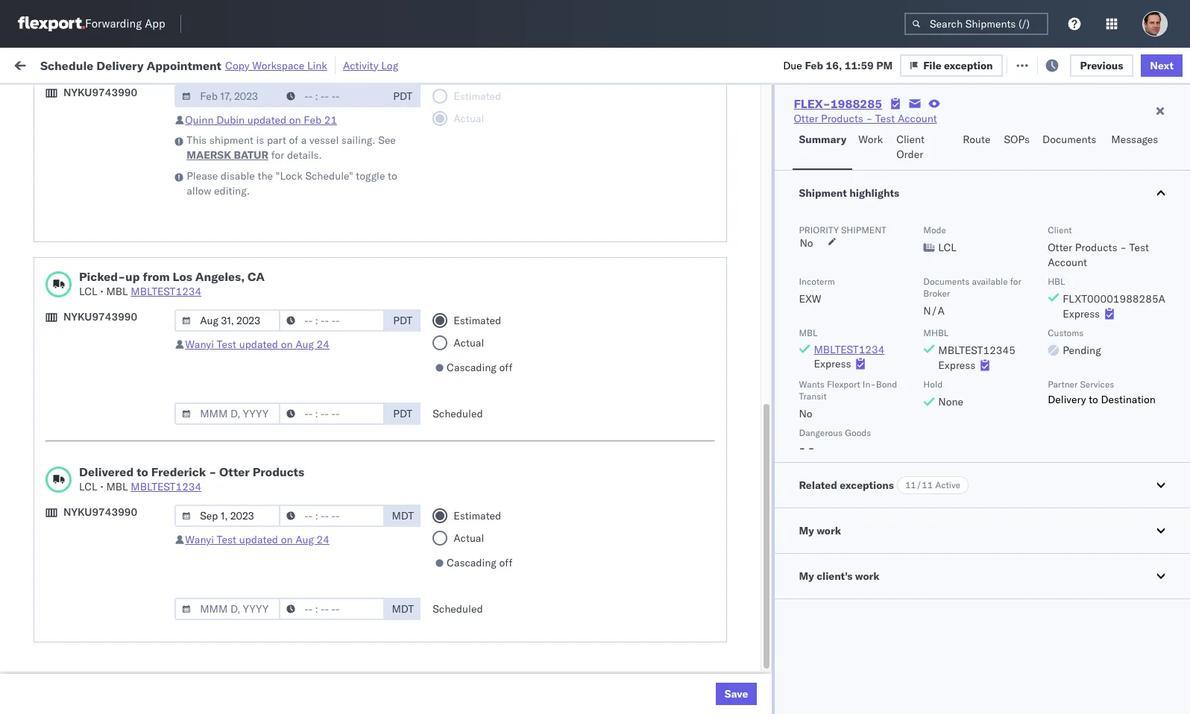 Task type: locate. For each thing, give the bounding box(es) containing it.
1 horizontal spatial express
[[939, 359, 976, 372]]

6 bookings test consignee from the top
[[651, 589, 770, 602]]

account inside client otter products - test account incoterm exw
[[1048, 256, 1088, 269]]

4 integration from the top
[[651, 556, 702, 570]]

1 vertical spatial shipment
[[842, 225, 887, 236]]

integration for upload customs clearance documents
[[651, 326, 702, 340]]

forwarding app link
[[18, 16, 165, 31]]

schedule pickup from los angeles, ca for fifth schedule pickup from los angeles, ca button from the bottom of the page
[[34, 220, 201, 248]]

0 vertical spatial pdt
[[393, 90, 413, 103]]

2 ocean fcl from the top
[[457, 523, 509, 537]]

4 1911408 from the top
[[856, 523, 901, 537]]

9 resize handle column header from the left
[[1153, 116, 1171, 715]]

0 horizontal spatial :
[[108, 92, 111, 103]]

mbltest1234 inside delivered to frederick - otter products lcl • mbl mbltest1234
[[131, 480, 202, 494]]

mbl inside delivered to frederick - otter products lcl • mbl mbltest1234
[[106, 480, 128, 494]]

1 air from the top
[[457, 261, 470, 274]]

1 11:59 pm pst, feb 16, 2023 from the top
[[240, 195, 382, 209]]

1 wanyi from the top
[[185, 338, 214, 351]]

1 vertical spatial actual
[[454, 532, 484, 545]]

1 demo123 from the top
[[1016, 129, 1066, 143]]

1 vertical spatial updated
[[239, 338, 278, 351]]

flex-1919147
[[824, 589, 901, 602]]

-- : -- -- text field up the 21
[[279, 85, 385, 107]]

documents inside upload customs clearance documents
[[34, 333, 88, 347]]

actual for delivered to frederick - otter products
[[454, 532, 484, 545]]

maersk
[[187, 148, 231, 162]]

resize handle column header
[[213, 116, 231, 715], [379, 116, 397, 715], [431, 116, 449, 715], [528, 116, 546, 715], [625, 116, 643, 715], [774, 116, 792, 715], [894, 116, 912, 715], [991, 116, 1009, 715], [1153, 116, 1171, 715]]

confirm delivery
[[34, 523, 113, 536]]

western down incoterm on the top of the page
[[779, 294, 818, 307]]

digital for schedule delivery appointment
[[820, 294, 851, 307]]

quinn dubin updated on feb 21 button
[[185, 113, 337, 127]]

11:59 pm pst, feb 16, 2023 down please disable the "lock schedule" toggle to allow editing.
[[240, 228, 382, 241]]

confirm delivery link
[[34, 522, 113, 537]]

1 • from the top
[[100, 285, 104, 298]]

: left ready on the top left of the page
[[108, 92, 111, 103]]

mbltest1234
[[1016, 228, 1087, 241], [131, 285, 202, 298], [814, 343, 885, 357], [131, 480, 202, 494]]

1 vertical spatial integration test account - on ag
[[651, 556, 811, 570]]

aug left 25,
[[296, 533, 314, 547]]

5 schedule pickup from los angeles, ca button from the top
[[34, 416, 212, 447]]

ag up my client's work
[[797, 556, 811, 570]]

1 mawb1234 from the top
[[1016, 261, 1074, 274]]

1 017482927423 from the top
[[1016, 326, 1094, 340]]

-- : -- -- text field
[[279, 85, 385, 107], [279, 403, 385, 425], [279, 505, 385, 528]]

2 vertical spatial updated
[[239, 533, 278, 547]]

1 1911466 from the top
[[856, 622, 901, 635]]

on for ca's wanyi test updated on aug 24 button
[[281, 338, 293, 351]]

honeywell - test account for 7:30 pm pst, feb 21, 2023
[[651, 392, 774, 406]]

cascading
[[447, 361, 497, 375], [447, 557, 497, 570]]

mbl/mawb numbers
[[1016, 122, 1107, 133]]

11:59
[[845, 59, 874, 72], [240, 129, 269, 143], [240, 162, 269, 176], [240, 195, 269, 209], [240, 228, 269, 241], [240, 425, 269, 438], [240, 458, 269, 471], [240, 589, 269, 602], [240, 622, 269, 635]]

wanyi test updated on aug 24 for ca
[[185, 338, 330, 351]]

flex-1911466 for 2nd schedule pickup from los angeles, ca button from the bottom
[[824, 622, 901, 635]]

0 vertical spatial honeywell
[[651, 359, 700, 373]]

confirm pickup from los angeles, ca button for 11:59 pm pst, feb 16, 2023
[[34, 186, 212, 217]]

mbl for delivered to frederick - otter products
[[106, 480, 128, 494]]

1988285 down 2006134
[[856, 228, 901, 241]]

work down flex-2150210
[[856, 570, 880, 583]]

confirm pickup from los angeles, ca link for 11:59 pm pst, feb 23, 2023
[[34, 449, 212, 479]]

16, for ping - test entity
[[337, 195, 353, 209]]

mawb1234 up "hbl"
[[1016, 261, 1074, 274]]

0 horizontal spatial shipment
[[209, 134, 254, 147]]

appointment up clearance
[[122, 293, 183, 306]]

0 horizontal spatial documents
[[34, 333, 88, 347]]

angeles, inside picked-up from los angeles, ca lcl • mbl mbltest1234
[[195, 269, 245, 284]]

flex-1977428 left 11/11
[[824, 491, 901, 504]]

1 vertical spatial maeu1234567
[[919, 392, 995, 405]]

no right snoozed
[[353, 92, 365, 103]]

schedule for first schedule pickup from los angeles, ca button from the bottom of the page
[[34, 647, 78, 660]]

3 schedule delivery appointment button from the top
[[34, 391, 183, 407]]

1 resize handle column header from the left
[[213, 116, 231, 715]]

am down 9:30 am pst, feb 24, 2023
[[272, 523, 289, 537]]

schedule pickup from los angeles, ca for 4th schedule pickup from los angeles, ca button from the bottom
[[34, 351, 201, 379]]

1 vertical spatial 21,
[[337, 425, 353, 438]]

Search Work text field
[[689, 53, 851, 76]]

11:59 pm pst, feb 23, 2023
[[240, 458, 382, 471]]

for down part
[[271, 148, 284, 162]]

017482927423
[[1016, 326, 1094, 340], [1016, 556, 1094, 570]]

flex-2006134 button
[[800, 191, 904, 212], [800, 191, 904, 212]]

1 vertical spatial 16,
[[337, 195, 353, 209]]

1 vertical spatial fcl
[[490, 523, 509, 537]]

6 schedule pickup from los angeles, ca from the top
[[34, 581, 201, 609]]

estimated for picked-up from los angeles, ca
[[454, 314, 502, 328]]

honeywell for 7:30 pm pst, feb 21, 2023
[[651, 392, 700, 406]]

0 vertical spatial ocean fcl
[[457, 129, 509, 143]]

• inside picked-up from los angeles, ca lcl • mbl mbltest1234
[[100, 285, 104, 298]]

express down flxt00001988285a
[[1063, 307, 1101, 321]]

flex-1911466 button
[[800, 618, 904, 639], [800, 618, 904, 639], [800, 651, 904, 672], [800, 651, 904, 672], [800, 684, 904, 705], [800, 684, 904, 705]]

:
[[108, 92, 111, 103], [347, 92, 349, 103]]

0 horizontal spatial for
[[143, 92, 155, 103]]

flex-1911466 for first schedule pickup from los angeles, ca button from the bottom of the page
[[824, 655, 901, 668]]

3 confirm from the top
[[34, 482, 72, 496]]

express up flexport
[[814, 357, 852, 371]]

12:30 for schedule delivery appointment
[[240, 294, 269, 307]]

1 -- : -- -- text field from the top
[[279, 310, 385, 332]]

wanyi test updated on aug 24 down the 9:30 in the bottom of the page
[[185, 533, 330, 547]]

documents down international
[[34, 333, 88, 347]]

pm
[[877, 59, 893, 72], [272, 129, 288, 143], [272, 162, 288, 176], [272, 195, 288, 209], [272, 228, 288, 241], [272, 261, 288, 274], [272, 294, 288, 307], [272, 326, 288, 340], [265, 392, 282, 406], [272, 425, 288, 438], [272, 458, 288, 471], [272, 589, 288, 602], [272, 622, 288, 635]]

1911408 down otter products - test account link
[[856, 129, 901, 143]]

2 integration from the top
[[651, 294, 702, 307]]

1 vertical spatial honeywell
[[651, 392, 700, 406]]

flex-1977428 down in-
[[824, 392, 901, 406]]

2 demo123 from the top
[[1016, 162, 1066, 176]]

1 schedule pickup from los angeles, ca link from the top
[[34, 88, 212, 118]]

fcl
[[490, 129, 509, 143], [490, 523, 509, 537]]

1 vertical spatial western
[[779, 294, 818, 307]]

my work down related
[[799, 525, 842, 538]]

0 vertical spatial mmm d, yyyy text field
[[175, 310, 281, 332]]

to inside please disable the "lock schedule" toggle to allow editing.
[[388, 169, 398, 183]]

1 12:30 pm pst, feb 17, 2023 from the top
[[240, 261, 382, 274]]

0 vertical spatial western
[[779, 261, 818, 274]]

mbltest1234 inside picked-up from los angeles, ca lcl • mbl mbltest1234
[[131, 285, 202, 298]]

1 horizontal spatial :
[[347, 92, 349, 103]]

los for schedule pickup from los angeles, ca link associated with 2nd schedule pickup from los angeles, ca button from the top of the page
[[141, 121, 157, 135]]

of inside this shipment is part of a vessel sailing. see maersk batur for details.
[[289, 134, 299, 147]]

1 -- : -- -- text field from the top
[[279, 85, 385, 107]]

flex-1919147 button
[[800, 585, 904, 606], [800, 585, 904, 606]]

2 western from the top
[[779, 294, 818, 307]]

0 vertical spatial mbl
[[106, 285, 128, 298]]

3 flex-1977428 from the top
[[824, 491, 901, 504]]

8 schedule pickup from los angeles, ca link from the top
[[34, 646, 212, 676]]

11:59 pm pst, feb 16, 2023 for schedule pickup from los angeles, ca
[[240, 228, 382, 241]]

file
[[935, 58, 954, 71], [924, 59, 942, 72]]

2 vertical spatial 1977428
[[856, 491, 901, 504]]

3 honeywell - test account from the top
[[651, 491, 774, 504]]

confirm pickup from los angeles, ca link for 9:30 am pst, feb 24, 2023
[[34, 482, 212, 511]]

off for delivered to frederick - otter products
[[500, 557, 513, 570]]

ag down the exw
[[797, 326, 811, 340]]

schedule delivery appointment down workitem button
[[34, 162, 183, 175]]

1988285
[[831, 96, 883, 111], [856, 228, 901, 241]]

cascading off for delivered to frederick - otter products
[[447, 557, 513, 570]]

confirm pickup from los angeles, ca for 11:59 pm pst, feb 23, 2023
[[34, 450, 195, 478]]

mawb1234 down "hbl"
[[1016, 294, 1074, 307]]

confirm pickup from los angeles, ca button
[[34, 186, 212, 217], [34, 449, 212, 480], [34, 482, 212, 513]]

digital
[[820, 261, 851, 274], [820, 294, 851, 307]]

client up "hbl"
[[1048, 225, 1073, 236]]

0 vertical spatial mbltest1234 button
[[131, 285, 202, 298]]

1 vertical spatial mode
[[924, 225, 947, 236]]

11:59 for the schedule delivery appointment button for 11:59 pm pst, feb 14, 2023
[[240, 162, 269, 176]]

3 demo123 from the top
[[1016, 458, 1066, 471]]

1 flxt00001977428a from the top
[[1016, 359, 1119, 373]]

mbl for picked-up from los angeles, ca
[[106, 285, 128, 298]]

numbers inside mbl/mawb numbers button
[[1070, 122, 1107, 133]]

demo123 for schedule delivery appointment
[[1016, 162, 1066, 176]]

2 schedule delivery appointment from the top
[[34, 293, 183, 306]]

updated up is
[[248, 113, 287, 127]]

delivery down partner
[[1048, 393, 1087, 407]]

feb for 12:30 pm pst, feb 17, 2023 the schedule delivery appointment button
[[316, 294, 335, 307]]

2 24 from the top
[[317, 533, 330, 547]]

batch action
[[1107, 58, 1171, 71]]

8 schedule pickup from los angeles, ca from the top
[[34, 647, 201, 675]]

2 vertical spatial bicu1234565,
[[919, 687, 993, 701]]

24 for ca
[[317, 338, 330, 351]]

2 : from the left
[[347, 92, 349, 103]]

scheduled
[[433, 407, 483, 421], [433, 603, 483, 616]]

11:59 pm pst, feb 14, 2023 down details.
[[240, 162, 382, 176]]

Search Shipments (/) text field
[[905, 13, 1049, 35]]

0 vertical spatial 12:30 pm pst, feb 17, 2023
[[240, 261, 382, 274]]

0 vertical spatial to
[[388, 169, 398, 183]]

2 bicu1234565, from the top
[[919, 654, 993, 668]]

2 -- : -- -- text field from the top
[[279, 403, 385, 425]]

1 vertical spatial scheduled
[[433, 603, 483, 616]]

1 maeu1234567 from the top
[[919, 359, 995, 372]]

1 : from the left
[[108, 92, 111, 103]]

1 vertical spatial mdt
[[392, 603, 414, 616]]

lcl inside picked-up from los angeles, ca lcl • mbl mbltest1234
[[79, 285, 97, 298]]

2 vertical spatial honeywell
[[651, 491, 700, 504]]

4 schedule pickup from los angeles, ca link from the top
[[34, 350, 212, 380]]

0 vertical spatial scheduled
[[433, 407, 483, 421]]

0 horizontal spatial otter products - test account
[[554, 228, 697, 241]]

schedule"
[[305, 169, 353, 183]]

nyku9743990
[[63, 86, 137, 99], [919, 228, 993, 241], [63, 310, 137, 324], [63, 506, 137, 519]]

upload proof of delivery
[[34, 555, 149, 569]]

bicu1234565, for schedule pickup from los angeles, ca link for 2nd schedule pickup from los angeles, ca button from the bottom
[[919, 622, 993, 635]]

2 maeu1234567 from the top
[[919, 392, 995, 405]]

4 consignee from the top
[[719, 458, 770, 471]]

• inside delivered to frederick - otter products lcl • mbl mbltest1234
[[100, 480, 104, 494]]

1977428 for schedule delivery appointment
[[856, 392, 901, 406]]

0 vertical spatial documents
[[1043, 133, 1097, 146]]

no down transit
[[799, 407, 813, 421]]

client for otter
[[1048, 225, 1073, 236]]

ocean fcl for 12:00 am pst, feb 25, 2023
[[457, 523, 509, 537]]

schedule pickup from los angeles international airport button
[[34, 252, 212, 283]]

numbers for container numbers
[[919, 128, 956, 139]]

1 bookings from the top
[[651, 129, 694, 143]]

my for my work button
[[799, 525, 815, 538]]

mawb1234 for schedule pickup from los angeles international airport
[[1016, 261, 1074, 274]]

1 horizontal spatial for
[[271, 148, 284, 162]]

schedule inside the schedule pickup from los angeles international airport
[[34, 253, 78, 266]]

copy
[[225, 59, 250, 72]]

scheduled for delivered to frederick - otter products
[[433, 603, 483, 616]]

1977428
[[856, 359, 901, 373], [856, 392, 901, 406], [856, 491, 901, 504]]

frederick
[[151, 465, 206, 480]]

1 wanyi test updated on aug 24 from the top
[[185, 338, 330, 351]]

2 vertical spatial honeywell - test account
[[651, 491, 774, 504]]

appointment down upload customs clearance documents button
[[122, 391, 183, 405]]

maeu1234567 down hold
[[919, 392, 995, 405]]

3 bookings from the top
[[651, 425, 694, 438]]

1 horizontal spatial otter products - test account
[[794, 112, 938, 125]]

24
[[317, 338, 330, 351], [317, 533, 330, 547]]

test inside client otter products - test account incoterm exw
[[1130, 241, 1150, 254]]

1 vertical spatial wanyi test updated on aug 24 button
[[185, 533, 330, 547]]

2 ocean lcl from the top
[[457, 359, 508, 373]]

mbl down delivered
[[106, 480, 128, 494]]

0 vertical spatial digital
[[820, 261, 851, 274]]

mbl down the exw
[[799, 328, 818, 339]]

0 vertical spatial confirm pickup from los angeles, ca link
[[34, 186, 212, 216]]

1 vertical spatial my work
[[799, 525, 842, 538]]

0 vertical spatial 14,
[[337, 129, 353, 143]]

schedule pickup from los angeles, ca link for 3rd schedule pickup from los angeles, ca button from the bottom
[[34, 416, 212, 446]]

pdt for 24
[[393, 314, 413, 328]]

2 vertical spatial bicu1234565, demu1232567
[[919, 687, 1071, 701]]

schedule delivery appointment link down workitem button
[[34, 161, 183, 176]]

0 vertical spatial integration test account - western digital
[[651, 261, 851, 274]]

mbl inside picked-up from los angeles, ca lcl • mbl mbltest1234
[[106, 285, 128, 298]]

customs up pending
[[1048, 328, 1084, 339]]

wants flexport in-bond transit no
[[799, 379, 898, 421]]

file exception button
[[912, 53, 1015, 76], [912, 53, 1015, 76], [901, 54, 1003, 76], [901, 54, 1003, 76]]

feb for 11:59 pm pst, feb 16, 2023 confirm pickup from los angeles, ca button
[[316, 195, 335, 209]]

2 1911408 from the top
[[856, 162, 901, 176]]

1 vertical spatial confirm pickup from los angeles, ca
[[34, 450, 195, 478]]

on up 7:30 pm pst, feb 21, 2023
[[281, 338, 293, 351]]

on
[[779, 326, 794, 340], [779, 556, 794, 570]]

aug left 20,
[[296, 338, 314, 351]]

honeywell for 9:30 am pst, feb 24, 2023
[[651, 491, 700, 504]]

mmm d, yyyy text field up delivered to frederick - otter products lcl • mbl mbltest1234
[[175, 403, 281, 425]]

ca inside picked-up from los angeles, ca lcl • mbl mbltest1234
[[248, 269, 265, 284]]

los inside the schedule pickup from los angeles international airport
[[141, 253, 157, 266]]

off
[[500, 361, 513, 375], [500, 557, 513, 570]]

details.
[[287, 148, 322, 162]]

1 consignee from the top
[[719, 129, 770, 143]]

0 vertical spatial work
[[163, 58, 189, 71]]

1977428 for schedule pickup from los angeles, ca
[[856, 359, 901, 373]]

wanyi for los
[[185, 338, 214, 351]]

actual
[[454, 336, 484, 350], [454, 532, 484, 545]]

for left work, at the left top of the page
[[143, 92, 155, 103]]

1 vertical spatial 1911466
[[856, 655, 901, 668]]

0 horizontal spatial client
[[897, 133, 925, 146]]

1 vertical spatial integration test account - western digital
[[651, 294, 851, 307]]

1 ocean from the top
[[457, 129, 487, 143]]

24 left 20,
[[317, 338, 330, 351]]

1 vertical spatial of
[[99, 555, 108, 569]]

my work up filtered by:
[[15, 54, 81, 75]]

2 confirm pickup from los angeles, ca button from the top
[[34, 449, 212, 480]]

delivery right proof
[[111, 555, 149, 569]]

customs left clearance
[[71, 318, 113, 332]]

1 vertical spatial my
[[799, 525, 815, 538]]

0 vertical spatial cascading
[[447, 361, 497, 375]]

wanyi down picked-up from los angeles, ca lcl • mbl mbltest1234
[[185, 338, 214, 351]]

actual for picked-up from los angeles, ca
[[454, 336, 484, 350]]

my work
[[15, 54, 81, 75], [799, 525, 842, 538]]

24 left 25,
[[317, 533, 330, 547]]

3 schedule delivery appointment link from the top
[[34, 391, 183, 406]]

MMM D, YYYY text field
[[175, 85, 281, 107], [175, 403, 281, 425], [175, 505, 281, 528]]

mbltest1234 button up flexport
[[814, 343, 885, 357]]

2 flex-1911408 from the top
[[824, 162, 901, 176]]

otter products - test account down ping at the top right of page
[[554, 228, 697, 241]]

1 vertical spatial bicu1234565,
[[919, 654, 993, 668]]

client inside button
[[897, 133, 925, 146]]

customs inside upload customs clearance documents
[[71, 318, 113, 332]]

11:59 pm pst, feb 14, 2023 up details.
[[240, 129, 382, 143]]

fcl for 12:00 am pst, feb 25, 2023
[[490, 523, 509, 537]]

0 vertical spatial on
[[779, 326, 794, 340]]

ocean lcl for otter
[[457, 228, 508, 241]]

7:30
[[240, 392, 263, 406]]

flexport. image
[[18, 16, 85, 31]]

mmm d, yyyy text field down the 9:30 in the bottom of the page
[[175, 505, 281, 528]]

11:59 pm pst, feb 14, 2023
[[240, 129, 382, 143], [240, 162, 382, 176]]

nyku9743990 up workitem button
[[63, 86, 137, 99]]

12:30 pm pst, feb 17, 2023
[[240, 261, 382, 274], [240, 294, 382, 307]]

wanyi test updated on aug 24 up 7:30
[[185, 338, 330, 351]]

1 digital from the top
[[820, 261, 851, 274]]

1 vertical spatial 1977428
[[856, 392, 901, 406]]

pdt for 21
[[393, 90, 413, 103]]

numbers inside container numbers
[[919, 128, 956, 139]]

2 integration test account - western digital from the top
[[651, 294, 851, 307]]

-- : -- -- text field up 23,
[[279, 403, 385, 425]]

mbltest1234 button
[[131, 285, 202, 298], [814, 343, 885, 357], [131, 480, 202, 494]]

2 horizontal spatial for
[[1011, 276, 1022, 287]]

integration test account - western digital for schedule pickup from los angeles international airport
[[651, 261, 851, 274]]

0 vertical spatial bicu1234565, demu1232567
[[919, 622, 1071, 635]]

2 vertical spatial no
[[799, 407, 813, 421]]

1 24 from the top
[[317, 338, 330, 351]]

from inside the schedule pickup from los angeles international airport
[[116, 253, 138, 266]]

los for schedule pickup from los angeles, ca link corresponding to fifth schedule pickup from los angeles, ca button from the bottom of the page
[[141, 220, 157, 233]]

mmm d, yyyy text field up dubin
[[175, 85, 281, 107]]

consignee
[[719, 129, 770, 143], [719, 162, 770, 176], [719, 425, 770, 438], [719, 458, 770, 471], [719, 523, 770, 537], [719, 589, 770, 602], [719, 622, 770, 635], [719, 655, 770, 668], [719, 688, 770, 701]]

flex-1911408 up 'exceptions'
[[824, 458, 901, 471]]

no down the priority
[[800, 237, 814, 250]]

0 vertical spatial 21,
[[331, 392, 347, 406]]

-- : -- -- text field for pdt
[[279, 310, 385, 332]]

ocean for 11:59 pm pst, feb 14, 2023
[[457, 129, 487, 143]]

appointment for 11:59 pm pst, feb 14, 2023
[[122, 162, 183, 175]]

no inside wants flexport in-bond transit no
[[799, 407, 813, 421]]

12:00 up 7:30
[[240, 326, 269, 340]]

1 horizontal spatial shipment
[[842, 225, 887, 236]]

1 vertical spatial 17,
[[337, 294, 353, 307]]

bicu1234565, for first schedule pickup from los angeles, ca button from the bottom of the page schedule pickup from los angeles, ca link
[[919, 654, 993, 668]]

appointment left please
[[122, 162, 183, 175]]

2 vertical spatial confirm pickup from los angeles, ca button
[[34, 482, 212, 513]]

1919147
[[856, 589, 901, 602]]

schedule delivery appointment button down upload customs clearance documents
[[34, 391, 183, 407]]

1 cascading from the top
[[447, 361, 497, 375]]

ocean lcl for honeywell
[[457, 359, 508, 373]]

at
[[297, 58, 306, 71]]

otter products - test account up work button
[[794, 112, 938, 125]]

2 vertical spatial documents
[[34, 333, 88, 347]]

mar
[[316, 622, 336, 635]]

flex-1911408 button
[[800, 126, 904, 147], [800, 126, 904, 147], [800, 159, 904, 179], [800, 159, 904, 179], [800, 454, 904, 475], [800, 454, 904, 475], [800, 520, 904, 541], [800, 520, 904, 541]]

exw
[[799, 292, 822, 306]]

6 schedule pickup from los angeles, ca link from the top
[[34, 580, 212, 610]]

1 integration test account - western digital from the top
[[651, 261, 851, 274]]

lcl
[[490, 228, 508, 241], [939, 241, 957, 254], [79, 285, 97, 298], [490, 359, 508, 373], [79, 480, 97, 494]]

for right available
[[1011, 276, 1022, 287]]

mmm d, yyyy text field for pdt
[[175, 310, 281, 332]]

MMM D, YYYY text field
[[175, 310, 281, 332], [175, 598, 281, 621]]

mbltest1234 up flexport
[[814, 343, 885, 357]]

21, up 11:59 pm pst, feb 21, 2023
[[331, 392, 347, 406]]

to down the services
[[1089, 393, 1099, 407]]

mbltest12345
[[939, 344, 1016, 357]]

5 schedule pickup from los angeles, ca from the top
[[34, 417, 201, 445]]

transit
[[799, 391, 827, 402]]

2 on from the top
[[779, 556, 794, 570]]

0 vertical spatial •
[[100, 285, 104, 298]]

of right proof
[[99, 555, 108, 569]]

mbltest1234 button down frederick
[[131, 480, 202, 494]]

1 vertical spatial mawb1234
[[1016, 294, 1074, 307]]

otter
[[794, 112, 819, 125], [554, 228, 578, 241], [651, 228, 675, 241], [1048, 241, 1073, 254], [219, 465, 250, 480]]

2 1911466 from the top
[[856, 655, 901, 668]]

feb for confirm delivery button
[[317, 523, 335, 537]]

21, up 23,
[[337, 425, 353, 438]]

schedule delivery appointment link for 11:59 pm pst, feb 14, 2023
[[34, 161, 183, 176]]

integration for schedule pickup from los angeles international airport
[[651, 261, 702, 274]]

1 scheduled from the top
[[433, 407, 483, 421]]

this shipment is part of a vessel sailing. see maersk batur for details.
[[187, 134, 396, 162]]

0 vertical spatial my work
[[15, 54, 81, 75]]

2 wanyi test updated on aug 24 button from the top
[[185, 533, 330, 547]]

western up incoterm on the top of the page
[[779, 261, 818, 274]]

pm for confirm pickup from los angeles, ca button associated with 11:59 pm pst, feb 23, 2023
[[272, 458, 288, 471]]

2 aug from the top
[[296, 533, 314, 547]]

on for wanyi test updated on aug 24 button corresponding to products
[[281, 533, 293, 547]]

2 bicu1234565, demu1232567 from the top
[[919, 654, 1071, 668]]

schedule delivery appointment link down upload customs clearance documents
[[34, 391, 183, 406]]

12:00 for 12:00 pm pst, feb 20, 2023
[[240, 326, 269, 340]]

client
[[897, 133, 925, 146], [1048, 225, 1073, 236]]

1 horizontal spatial to
[[388, 169, 398, 183]]

1988285 up flex id button
[[831, 96, 883, 111]]

3 flex-1911408 from the top
[[824, 458, 901, 471]]

2006134
[[856, 195, 901, 209]]

1 vertical spatial confirm pickup from los angeles, ca button
[[34, 449, 212, 480]]

1 vertical spatial to
[[1089, 393, 1099, 407]]

western
[[779, 261, 818, 274], [779, 294, 818, 307]]

11:59 down editing.
[[240, 228, 269, 241]]

-- : -- -- text field
[[279, 310, 385, 332], [279, 598, 385, 621]]

import
[[127, 58, 161, 71]]

0 vertical spatial integration test account - on ag
[[651, 326, 811, 340]]

am right the 9:30 in the bottom of the page
[[265, 491, 283, 504]]

2 actual from the top
[[454, 532, 484, 545]]

4 flex-1911408 from the top
[[824, 523, 901, 537]]

• for delivered
[[100, 480, 104, 494]]

2 mawb1234 from the top
[[1016, 294, 1074, 307]]

of inside button
[[99, 555, 108, 569]]

1 aug from the top
[[296, 338, 314, 351]]

feb for schedule pickup from los angeles international airport button
[[316, 261, 335, 274]]

upload customs clearance documents link
[[34, 317, 212, 347]]

mode down shipment highlights button
[[924, 225, 947, 236]]

flxt00001977428a down partner
[[1016, 392, 1119, 406]]

3 confirm pickup from los angeles, ca button from the top
[[34, 482, 212, 513]]

1 mmm d, yyyy text field from the top
[[175, 310, 281, 332]]

: down 198
[[347, 92, 349, 103]]

from inside picked-up from los angeles, ca lcl • mbl mbltest1234
[[143, 269, 170, 284]]

1911466 for 2nd schedule pickup from los angeles, ca button from the bottom
[[856, 622, 901, 635]]

2 vertical spatial air
[[457, 556, 470, 570]]

dangerous goods - -
[[799, 428, 872, 455]]

7 bookings from the top
[[651, 622, 694, 635]]

digital for schedule pickup from los angeles international airport
[[820, 261, 851, 274]]

upload left proof
[[34, 555, 68, 569]]

upload customs clearance documents
[[34, 318, 163, 347]]

0 vertical spatial 16,
[[826, 59, 843, 72]]

1911408 for confirm delivery
[[856, 523, 901, 537]]

2 -- : -- -- text field from the top
[[279, 598, 385, 621]]

1 vertical spatial 12:00
[[240, 523, 269, 537]]

1 vertical spatial flxt00001977428a
[[1016, 392, 1119, 406]]

3 bicu1234565, from the top
[[919, 687, 993, 701]]

workspace
[[252, 59, 305, 72]]

1 ocean lcl from the top
[[457, 228, 508, 241]]

11:59 for 3rd schedule pickup from los angeles, ca button from the bottom
[[240, 425, 269, 438]]

picked-up from los angeles, ca lcl • mbl mbltest1234
[[79, 269, 265, 298]]

schedule delivery appointment button down workitem button
[[34, 161, 183, 177]]

maeu1234567 for 9:30 am pst, feb 24, 2023
[[919, 490, 995, 504]]

work
[[163, 58, 189, 71], [859, 133, 883, 146]]

0 vertical spatial bicu1234565,
[[919, 622, 993, 635]]

batch action button
[[1083, 53, 1181, 76]]

products inside delivered to frederick - otter products lcl • mbl mbltest1234
[[253, 465, 305, 480]]

wanyi test updated on aug 24 for products
[[185, 533, 330, 547]]

0 vertical spatial for
[[143, 92, 155, 103]]

my up filtered
[[15, 54, 39, 75]]

angeles,
[[160, 88, 201, 102], [160, 121, 201, 135], [154, 187, 195, 200], [160, 220, 201, 233], [195, 269, 245, 284], [160, 351, 201, 364], [160, 417, 201, 430], [154, 450, 195, 463], [154, 482, 195, 496], [160, 581, 201, 594], [160, 614, 201, 627], [160, 647, 201, 660]]

11/11
[[906, 480, 933, 491]]

0 horizontal spatial mode
[[457, 122, 480, 133]]

pm for the schedule delivery appointment button for 11:59 pm pst, feb 14, 2023
[[272, 162, 288, 176]]

confirm for 11:59 pm pst, feb 23, 2023
[[34, 450, 72, 463]]

pickup
[[81, 88, 113, 102], [81, 121, 113, 135], [75, 187, 107, 200], [81, 220, 113, 233], [81, 253, 113, 266], [81, 351, 113, 364], [81, 417, 113, 430], [75, 450, 107, 463], [75, 482, 107, 496], [81, 581, 113, 594], [81, 614, 113, 627], [81, 647, 113, 660]]

1 vertical spatial flex-1977428
[[824, 392, 901, 406]]

am
[[265, 491, 283, 504], [272, 523, 289, 537]]

client inside client otter products - test account incoterm exw
[[1048, 225, 1073, 236]]

air
[[457, 261, 470, 274], [457, 326, 470, 340], [457, 556, 470, 570]]

schedule delivery appointment link down picked-
[[34, 292, 183, 307]]

14, down the 21
[[337, 129, 353, 143]]

1 horizontal spatial customs
[[1048, 328, 1084, 339]]

express down mbltest12345
[[939, 359, 976, 372]]

1 confirm pickup from los angeles, ca button from the top
[[34, 186, 212, 217]]

2 vertical spatial 16,
[[337, 228, 353, 241]]

2 ocean from the top
[[457, 228, 487, 241]]

shipment inside this shipment is part of a vessel sailing. see maersk batur for details.
[[209, 134, 254, 147]]

2 • from the top
[[100, 480, 104, 494]]

1 pdt from the top
[[393, 90, 413, 103]]

pm for the schedule delivery appointment button for 7:30 pm pst, feb 21, 2023
[[265, 392, 282, 406]]

flexport
[[827, 379, 861, 390]]

related exceptions
[[799, 479, 895, 492]]

1 horizontal spatial mode
[[924, 225, 947, 236]]

documents inside documents available for broker n/a
[[924, 276, 970, 287]]

upload inside upload customs clearance documents
[[34, 318, 68, 332]]

9:30
[[240, 491, 263, 504]]

0 vertical spatial wanyi
[[185, 338, 214, 351]]

0 vertical spatial 017482927423
[[1016, 326, 1094, 340]]

schedule pickup from los angeles, ca link for 2nd schedule pickup from los angeles, ca button from the top of the page
[[34, 120, 212, 150]]

2 017482927423 from the top
[[1016, 556, 1094, 570]]

flex-1911408 for schedule pickup from los angeles, ca
[[824, 129, 901, 143]]

1 vertical spatial schedule delivery appointment button
[[34, 292, 183, 309]]

14, left "toggle" at the left of page
[[337, 162, 353, 176]]

mbltest1234 button for ca
[[131, 285, 202, 298]]

2 ag from the top
[[797, 556, 811, 570]]

• down picked-
[[100, 285, 104, 298]]

1 off from the top
[[500, 361, 513, 375]]

1911466 for first schedule pickup from los angeles, ca button from the bottom of the page
[[856, 655, 901, 668]]

1 vertical spatial 14,
[[337, 162, 353, 176]]

1 vertical spatial schedule delivery appointment
[[34, 293, 183, 306]]

0 vertical spatial confirm pickup from los angeles, ca
[[34, 187, 195, 215]]

1 vertical spatial 11:59 pm pst, feb 14, 2023
[[240, 162, 382, 176]]

maeu1234567 up my work button
[[919, 490, 995, 504]]

12:30 pm pst, feb 17, 2023 for schedule pickup from los angeles international airport
[[240, 261, 382, 274]]

11:59 down the 'the'
[[240, 195, 269, 209]]

dubin
[[216, 113, 245, 127]]

pickup inside the schedule pickup from los angeles international airport
[[81, 253, 113, 266]]

0 horizontal spatial express
[[814, 357, 852, 371]]

0 vertical spatial schedule delivery appointment link
[[34, 161, 183, 176]]

17,
[[337, 261, 353, 274], [337, 294, 353, 307]]

confirm for 12:00 am pst, feb 25, 2023
[[34, 523, 72, 536]]

2 scheduled from the top
[[433, 603, 483, 616]]

1 vertical spatial cascading off
[[447, 557, 513, 570]]

los for schedule pickup from los angeles, ca link corresponding to first schedule pickup from los angeles, ca button from the top of the page
[[141, 88, 157, 102]]

flex-1988285 down flex-2006134
[[824, 228, 901, 241]]

0 vertical spatial mode
[[457, 122, 480, 133]]

2 1977428 from the top
[[856, 392, 901, 406]]

schedule delivery appointment
[[34, 162, 183, 175], [34, 293, 183, 306], [34, 391, 183, 405]]

0 vertical spatial maeu1234567
[[919, 359, 995, 372]]

client up order
[[897, 133, 925, 146]]

please
[[187, 169, 218, 183]]

shipment down flex-2006134
[[842, 225, 887, 236]]

documents for documents available for broker n/a
[[924, 276, 970, 287]]

1 vertical spatial mmm d, yyyy text field
[[175, 403, 281, 425]]

schedule delivery appointment down picked-
[[34, 293, 183, 306]]

on left log at top left
[[366, 58, 378, 71]]

flex-1911408 for schedule delivery appointment
[[824, 162, 901, 176]]

0 vertical spatial schedule delivery appointment button
[[34, 161, 183, 177]]

hold
[[924, 379, 943, 390]]

los for confirm pickup from los angeles, ca link corresponding to 11:59 pm pst, feb 16, 2023
[[135, 187, 151, 200]]

1 vertical spatial aug
[[296, 533, 314, 547]]

12:30
[[240, 261, 269, 274], [240, 294, 269, 307]]

3 1911466 from the top
[[856, 688, 901, 701]]



Task type: describe. For each thing, give the bounding box(es) containing it.
otter products, llc
[[651, 228, 745, 241]]

pending
[[1063, 344, 1102, 357]]

mhbl
[[924, 328, 949, 339]]

(3)
[[243, 58, 262, 71]]

work,
[[158, 92, 181, 103]]

sailing.
[[342, 134, 376, 147]]

batur
[[234, 148, 269, 162]]

-- : -- -- text field for mdt
[[279, 598, 385, 621]]

1 bookings test consignee from the top
[[651, 129, 770, 143]]

los for third schedule pickup from los angeles, ca link from the bottom of the page
[[141, 581, 157, 594]]

1 integration test account - on ag from the top
[[651, 326, 811, 340]]

1 vertical spatial no
[[800, 237, 814, 250]]

progress
[[234, 92, 271, 103]]

otter inside otter products - test account link
[[794, 112, 819, 125]]

status : ready for work, blocked, in progress
[[82, 92, 271, 103]]

route button
[[957, 126, 999, 170]]

3 1977428 from the top
[[856, 491, 901, 504]]

mawb1234 for schedule delivery appointment
[[1016, 294, 1074, 307]]

7 schedule pickup from los angeles, ca button from the top
[[34, 646, 212, 677]]

schedule pickup from los angeles, ca link for 4th schedule pickup from los angeles, ca button from the bottom
[[34, 350, 212, 380]]

1 mdt from the top
[[392, 510, 414, 523]]

scheduled for picked-up from los angeles, ca
[[433, 407, 483, 421]]

: for status
[[108, 92, 111, 103]]

delivery up upload proof of delivery
[[75, 523, 113, 536]]

partner
[[1048, 379, 1078, 390]]

order
[[897, 148, 924, 161]]

container
[[919, 116, 959, 127]]

11:59 pm pst, mar 2, 2023
[[240, 622, 377, 635]]

schedule for schedule pickup from los angeles international airport button
[[34, 253, 78, 266]]

5 resize handle column header from the left
[[625, 116, 643, 715]]

2 bookings from the top
[[651, 162, 694, 176]]

0 vertical spatial flex-1988285
[[794, 96, 883, 111]]

12:30 for schedule pickup from los angeles international airport
[[240, 261, 269, 274]]

3 consignee from the top
[[719, 425, 770, 438]]

summary button
[[793, 126, 853, 170]]

disable
[[221, 169, 255, 183]]

2 integration test account - on ag from the top
[[651, 556, 811, 570]]

3 air from the top
[[457, 556, 470, 570]]

2 schedule pickup from los angeles, ca button from the top
[[34, 120, 212, 152]]

please disable the "lock schedule" toggle to allow editing.
[[187, 169, 398, 198]]

los for 11:59 pm pst, feb 23, 2023's confirm pickup from los angeles, ca link
[[135, 450, 151, 463]]

is
[[256, 134, 264, 147]]

770 at risk
[[275, 58, 327, 71]]

priority shipment
[[799, 225, 887, 236]]

23,
[[337, 458, 353, 471]]

in-
[[863, 379, 877, 390]]

2 bookings test consignee from the top
[[651, 162, 770, 176]]

schedule pickup from los angeles, ca for first schedule pickup from los angeles, ca button from the bottom of the page
[[34, 647, 201, 675]]

2,
[[339, 622, 348, 635]]

schedule delivery appointment copy workspace link
[[40, 58, 327, 73]]

schedule delivery appointment link for 12:30 pm pst, feb 17, 2023
[[34, 292, 183, 307]]

9 bookings test consignee from the top
[[651, 688, 770, 701]]

lcl inside delivered to frederick - otter products lcl • mbl mbltest1234
[[79, 480, 97, 494]]

delivery up ready on the top left of the page
[[96, 58, 144, 73]]

4 bookings from the top
[[651, 458, 694, 471]]

client for order
[[897, 133, 925, 146]]

11:59 for fifth schedule pickup from los angeles, ca button from the bottom of the page
[[240, 228, 269, 241]]

1 ag from the top
[[797, 326, 811, 340]]

allow
[[187, 184, 211, 198]]

route
[[963, 133, 991, 146]]

schedule for 3rd schedule pickup from los angeles, ca button from the bottom
[[34, 417, 78, 430]]

for inside documents available for broker n/a
[[1011, 276, 1022, 287]]

11:59 up flex-1988285 link
[[845, 59, 874, 72]]

otter inside delivered to frederick - otter products lcl • mbl mbltest1234
[[219, 465, 250, 480]]

- inside client otter products - test account incoterm exw
[[1121, 241, 1127, 254]]

import work button
[[121, 48, 195, 81]]

11:59 pm pst, feb 14, 2023 for schedule delivery appointment
[[240, 162, 382, 176]]

aug for delivered to frederick - otter products
[[296, 533, 314, 547]]

my client's work button
[[776, 554, 1191, 599]]

11:59 for 2nd schedule pickup from los angeles, ca button from the top of the page
[[240, 129, 269, 143]]

sops button
[[999, 126, 1037, 170]]

mbl/mawb
[[1016, 122, 1068, 133]]

available
[[972, 276, 1008, 287]]

flex-1988285 link
[[794, 96, 883, 111]]

none
[[939, 395, 964, 409]]

feb for confirm pickup from los angeles, ca button associated with 11:59 pm pst, feb 23, 2023
[[316, 458, 335, 471]]

file down 'search shipments (/)' text box
[[935, 58, 954, 71]]

priority
[[799, 225, 839, 236]]

schedule for first schedule pickup from los angeles, ca button from the top of the page
[[34, 88, 78, 102]]

appointment for 7:30 pm pst, feb 21, 2023
[[122, 391, 183, 405]]

-- : -- -- text field for mdt
[[279, 505, 385, 528]]

express for flxt00001988285a
[[1063, 307, 1101, 321]]

3 pdt from the top
[[393, 407, 413, 421]]

"lock
[[276, 169, 303, 183]]

9 bookings from the top
[[651, 688, 694, 701]]

schedule delivery appointment link for 7:30 pm pst, feb 21, 2023
[[34, 391, 183, 406]]

3 -- from the top
[[1016, 655, 1029, 668]]

1 on from the top
[[779, 326, 794, 340]]

broker
[[924, 288, 951, 299]]

6 consignee from the top
[[719, 589, 770, 602]]

1 schedule pickup from los angeles, ca button from the top
[[34, 88, 212, 119]]

estimated for delivered to frederick - otter products
[[454, 510, 502, 523]]

delivery down upload customs clearance documents
[[81, 391, 119, 405]]

1 honeywell - test account from the top
[[651, 359, 774, 373]]

confirm pickup from los angeles, ca for 11:59 pm pst, feb 16, 2023
[[34, 187, 195, 215]]

4 schedule pickup from los angeles, ca button from the top
[[34, 350, 212, 382]]

0 vertical spatial my
[[15, 54, 39, 75]]

schedule pickup from los angeles, ca for 2nd schedule pickup from los angeles, ca button from the bottom
[[34, 614, 201, 642]]

flex
[[800, 122, 817, 133]]

3 ocean from the top
[[457, 359, 487, 373]]

11:59 pm pst, feb 21, 2023
[[240, 425, 382, 438]]

12:00 am pst, feb 25, 2023
[[240, 523, 383, 537]]

mbl/mawb numbers button
[[1009, 119, 1180, 134]]

filtered by:
[[15, 91, 68, 105]]

2 mdt from the top
[[392, 603, 414, 616]]

pm for schedule pickup from los angeles international airport button
[[272, 261, 288, 274]]

flxt00001977428a for schedule delivery appointment
[[1016, 392, 1119, 406]]

6 resize handle column header from the left
[[774, 116, 792, 715]]

to inside partner services delivery to destination
[[1089, 393, 1099, 407]]

1 vertical spatial 1988285
[[856, 228, 901, 241]]

activity log
[[343, 59, 399, 72]]

forwarding app
[[85, 17, 165, 31]]

mode inside button
[[457, 122, 480, 133]]

ocean for 11:59 pm pst, feb 16, 2023
[[457, 228, 487, 241]]

for inside this shipment is part of a vessel sailing. see maersk batur for details.
[[271, 148, 284, 162]]

4 resize handle column header from the left
[[528, 116, 546, 715]]

delivery down workitem button
[[81, 162, 119, 175]]

hbl
[[1048, 276, 1066, 287]]

1 horizontal spatial work
[[817, 525, 842, 538]]

confirm for 9:30 am pst, feb 24, 2023
[[34, 482, 72, 496]]

- inside otter products - test account link
[[867, 112, 873, 125]]

shipment highlights
[[799, 187, 900, 200]]

schedule for the schedule delivery appointment button for 11:59 pm pst, feb 14, 2023
[[34, 162, 78, 175]]

los for first schedule pickup from los angeles, ca button from the bottom of the page schedule pickup from los angeles, ca link
[[141, 647, 157, 660]]

6 schedule pickup from los angeles, ca button from the top
[[34, 613, 212, 644]]

previous
[[1081, 59, 1124, 72]]

los for schedule pickup from los angeles international airport link
[[141, 253, 157, 266]]

picked-
[[79, 269, 125, 284]]

17, for schedule pickup from los angeles international airport
[[337, 261, 353, 274]]

bond
[[877, 379, 898, 390]]

bicu1234565, demu1232567 for 2nd schedule pickup from los angeles, ca button from the bottom
[[919, 622, 1071, 635]]

fcl for 11:59 pm pst, feb 14, 2023
[[490, 129, 509, 143]]

schedule for fifth schedule pickup from los angeles, ca button from the bottom of the page
[[34, 220, 78, 233]]

11:59 down 11:59 pm pst, feb 27, 2023
[[240, 622, 269, 635]]

6 bookings from the top
[[651, 589, 694, 602]]

due feb 16, 11:59 pm
[[784, 59, 893, 72]]

nyku9743990 up the confirm delivery
[[63, 506, 137, 519]]

the
[[258, 169, 273, 183]]

message
[[201, 58, 243, 71]]

2150210
[[856, 556, 901, 570]]

previous button
[[1070, 54, 1134, 76]]

maersk batur link
[[187, 148, 269, 163]]

app
[[145, 17, 165, 31]]

confirm pickup from los angeles, ca button for 9:30 am pst, feb 24, 2023
[[34, 482, 212, 513]]

8 bookings from the top
[[651, 655, 694, 668]]

4 -- from the top
[[1016, 688, 1029, 701]]

los for schedule pickup from los angeles, ca link corresponding to 3rd schedule pickup from los angeles, ca button from the bottom
[[141, 417, 157, 430]]

1 vertical spatial mbl
[[799, 328, 818, 339]]

vessel
[[310, 134, 339, 147]]

0 horizontal spatial work
[[43, 54, 81, 75]]

confirm for 11:59 pm pst, feb 16, 2023
[[34, 187, 72, 200]]

2 -- from the top
[[1016, 622, 1029, 635]]

schedule pickup from los angeles international airport
[[34, 253, 198, 281]]

flxt00001977428a for schedule pickup from los angeles, ca
[[1016, 359, 1119, 373]]

maeu1234567 for 7:30 pm pst, feb 21, 2023
[[919, 392, 995, 405]]

mode button
[[449, 119, 531, 134]]

11:59 up 11:59 pm pst, mar 2, 2023 at the left of the page
[[240, 589, 269, 602]]

express for mbltest12345
[[939, 359, 976, 372]]

1 vertical spatial work
[[859, 133, 883, 146]]

to inside delivered to frederick - otter products lcl • mbl mbltest1234
[[137, 465, 148, 480]]

flex id button
[[792, 119, 897, 134]]

exceptions
[[840, 479, 895, 492]]

flex-2150210
[[824, 556, 901, 570]]

my for my client's work button
[[799, 570, 815, 583]]

nyku9743990 down shipment highlights button
[[919, 228, 993, 241]]

schedule for 12:30 pm pst, feb 17, 2023 the schedule delivery appointment button
[[34, 293, 78, 306]]

1 honeywell from the top
[[651, 359, 700, 373]]

0 vertical spatial otter products - test account
[[794, 112, 938, 125]]

my client's work
[[799, 570, 880, 583]]

file up container
[[924, 59, 942, 72]]

2 vertical spatial work
[[856, 570, 880, 583]]

- inside delivered to frederick - otter products lcl • mbl mbltest1234
[[209, 465, 216, 480]]

delivery down picked-
[[81, 293, 119, 306]]

my work inside button
[[799, 525, 842, 538]]

5 consignee from the top
[[719, 523, 770, 537]]

mbltest1234 button for products
[[131, 480, 202, 494]]

schedule delivery appointment for 12:30
[[34, 293, 183, 306]]

ping
[[651, 195, 675, 209]]

editing.
[[214, 184, 250, 198]]

western for schedule delivery appointment
[[779, 294, 818, 307]]

1 vertical spatial flex-1988285
[[824, 228, 901, 241]]

products inside client otter products - test account incoterm exw
[[1076, 241, 1118, 254]]

0 vertical spatial 1988285
[[831, 96, 883, 111]]

3 flex-1911466 from the top
[[824, 688, 901, 701]]

cascading for ca
[[447, 361, 497, 375]]

snooze
[[404, 122, 434, 133]]

otter inside client otter products - test account incoterm exw
[[1048, 241, 1073, 254]]

schedule pickup from los angeles, ca for 3rd schedule pickup from los angeles, ca button from the bottom
[[34, 417, 201, 445]]

pm for 2nd schedule pickup from los angeles, ca button from the top of the page
[[272, 129, 288, 143]]

8 consignee from the top
[[719, 655, 770, 668]]

in
[[223, 92, 232, 103]]

3 bookings test consignee from the top
[[651, 425, 770, 438]]

7 bookings test consignee from the top
[[651, 622, 770, 635]]

air for 12:30 pm pst, feb 17, 2023
[[457, 261, 470, 274]]

7:30 pm pst, feb 21, 2023
[[240, 392, 375, 406]]

pm for upload customs clearance documents button
[[272, 326, 288, 340]]

los inside picked-up from los angeles, ca lcl • mbl mbltest1234
[[173, 269, 192, 284]]

flex id
[[800, 122, 828, 133]]

client order button
[[891, 126, 957, 170]]

12:00 for 12:00 am pst, feb 25, 2023
[[240, 523, 269, 537]]

flex-1911408 for confirm pickup from los angeles, ca
[[824, 458, 901, 471]]

airport
[[98, 267, 131, 281]]

updated for ca
[[239, 338, 278, 351]]

: for snoozed
[[347, 92, 349, 103]]

client's
[[817, 570, 853, 583]]

9:30 am pst, feb 24, 2023
[[240, 491, 376, 504]]

delivery inside partner services delivery to destination
[[1048, 393, 1087, 407]]

1911408 for confirm pickup from los angeles, ca
[[856, 458, 901, 471]]

ocean fcl for 11:59 pm pst, feb 14, 2023
[[457, 129, 509, 143]]

11/11 active
[[906, 480, 961, 491]]

dangerous
[[799, 428, 843, 439]]

2 consignee from the top
[[719, 162, 770, 176]]

7 resize handle column header from the left
[[894, 116, 912, 715]]

2001714
[[856, 294, 901, 307]]

messages
[[1112, 133, 1159, 146]]

schedule pickup from los angeles, ca for 2nd schedule pickup from los angeles, ca button from the top of the page
[[34, 121, 201, 150]]

25,
[[338, 523, 354, 537]]

snoozed
[[312, 92, 347, 103]]

nyku9743990 down picked-
[[63, 310, 137, 324]]

appointment up status : ready for work, blocked, in progress
[[147, 58, 222, 73]]

schedule pickup from los angeles, ca link for first schedule pickup from los angeles, ca button from the top of the page
[[34, 88, 212, 118]]

5 bookings from the top
[[651, 523, 694, 537]]

3 schedule pickup from los angeles, ca button from the top
[[34, 219, 212, 250]]

3 bicu1234565, demu1232567 from the top
[[919, 687, 1071, 701]]

schedule for the schedule delivery appointment button for 7:30 pm pst, feb 21, 2023
[[34, 391, 78, 405]]

destination
[[1102, 393, 1156, 407]]

schedule pickup from los angeles, ca for first schedule pickup from los angeles, ca button from the top of the page
[[34, 88, 201, 117]]

mmm d, yyyy text field for mdt
[[175, 505, 281, 528]]

1 mmm d, yyyy text field from the top
[[175, 85, 281, 107]]

honeywell - test account for 9:30 am pst, feb 24, 2023
[[651, 491, 774, 504]]

0 vertical spatial updated
[[248, 113, 287, 127]]

updated for products
[[239, 533, 278, 547]]

1 vertical spatial mbltest1234 button
[[814, 343, 885, 357]]

summary
[[799, 133, 847, 146]]

work button
[[853, 126, 891, 170]]

my work button
[[776, 509, 1191, 554]]

action
[[1138, 58, 1171, 71]]

documents available for broker n/a
[[924, 276, 1022, 318]]

0 vertical spatial no
[[353, 92, 365, 103]]

770
[[275, 58, 294, 71]]

4 bookings test consignee from the top
[[651, 458, 770, 471]]

status
[[82, 92, 108, 103]]

due
[[784, 59, 803, 72]]

7 consignee from the top
[[719, 622, 770, 635]]

ping - test entity
[[651, 195, 738, 209]]

schedule delivery appointment for 11:59
[[34, 162, 183, 175]]

5 bookings test consignee from the top
[[651, 523, 770, 537]]

1 -- from the top
[[1016, 589, 1029, 602]]

8 resize handle column header from the left
[[991, 116, 1009, 715]]

mmm d, yyyy text field for pdt
[[175, 403, 281, 425]]

mbltest1234 up "hbl"
[[1016, 228, 1087, 241]]

8 bookings test consignee from the top
[[651, 655, 770, 668]]

feb for confirm pickup from los angeles, ca button corresponding to 9:30 am pst, feb 24, 2023
[[311, 491, 329, 504]]

21, for 7:30 pm pst, feb 21, 2023
[[331, 392, 347, 406]]

3 resize handle column header from the left
[[431, 116, 449, 715]]

mmm d, yyyy text field for mdt
[[175, 598, 281, 621]]

next button
[[1142, 54, 1183, 76]]

9 consignee from the top
[[719, 688, 770, 701]]

filtered
[[15, 91, 51, 105]]

container numbers
[[919, 116, 959, 139]]

confirm pickup from los angeles, ca for 9:30 am pst, feb 24, 2023
[[34, 482, 195, 511]]

international
[[34, 267, 95, 281]]

2 resize handle column header from the left
[[379, 116, 397, 715]]



Task type: vqa. For each thing, say whether or not it's contained in the screenshot.
the bottom China
no



